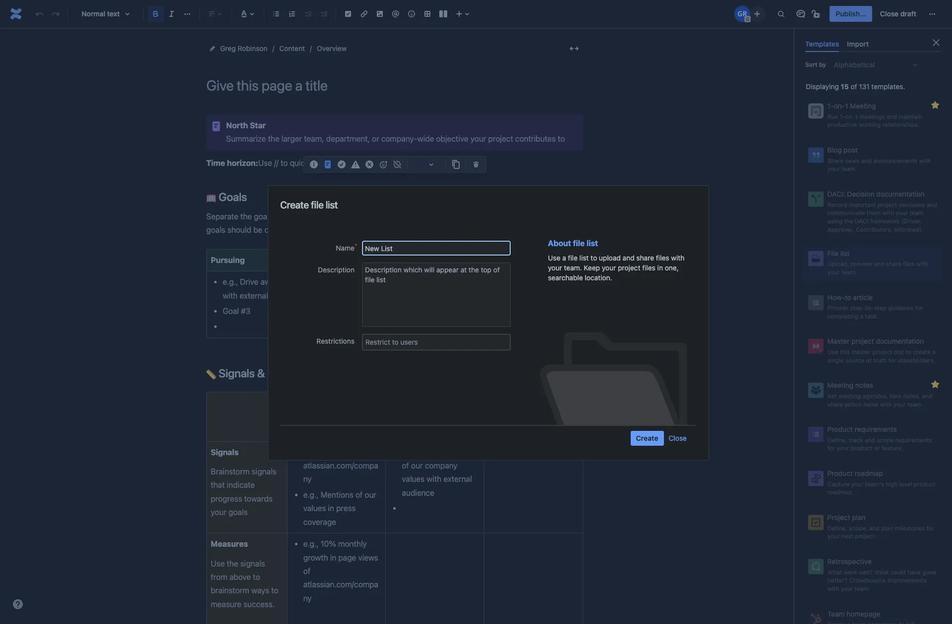 Task type: describe. For each thing, give the bounding box(es) containing it.
about
[[548, 239, 571, 248]]

background color image
[[425, 159, 437, 171]]

2 your from the left
[[602, 264, 616, 272]]

horizon:
[[227, 159, 258, 168]]

close for close
[[669, 434, 687, 443]]

time horizon:
[[206, 159, 258, 168]]

not pursuing
[[399, 256, 448, 265]]

name
[[336, 244, 355, 252]]

signals for signals & measures
[[219, 367, 255, 380]]

signals & measures
[[216, 367, 316, 380]]

close draft
[[880, 9, 916, 18]]

15
[[841, 82, 849, 91]]

about file list
[[548, 239, 598, 248]]

greg robinson image
[[735, 6, 750, 22]]

mention image
[[390, 8, 402, 20]]

north star
[[226, 121, 266, 130]]

create for create file list
[[280, 199, 309, 211]]

robinson
[[238, 44, 267, 53]]

bullet list ⌘⇧8 image
[[270, 8, 282, 20]]

signals for signals
[[211, 448, 239, 457]]

Main content area, start typing to enter text. text field
[[200, 115, 589, 625]]

layouts image
[[437, 8, 449, 20]]

Title of your file list text field
[[362, 241, 511, 256]]

0 vertical spatial files
[[656, 254, 669, 262]]

:straight_ruler: image
[[206, 370, 216, 380]]

undo ⌘z image
[[34, 8, 46, 20]]

indent tab image
[[318, 8, 330, 20]]

error image
[[363, 159, 375, 171]]

sort by
[[805, 61, 826, 68]]

file for about
[[573, 239, 585, 248]]

Restrictions text field
[[365, 337, 507, 348]]

about file list link
[[548, 239, 598, 248]]

upload
[[599, 254, 621, 262]]

close for close draft
[[880, 9, 899, 18]]

restrictions
[[317, 337, 355, 346]]

1 vertical spatial files
[[642, 264, 656, 272]]

searchable
[[548, 274, 583, 282]]

team.
[[564, 264, 582, 272]]

pursuing
[[414, 256, 448, 265]]

goals
[[216, 191, 247, 204]]

one,
[[665, 264, 679, 272]]

a
[[562, 254, 566, 262]]

content
[[279, 44, 305, 53]]

greg robinson link
[[220, 43, 267, 55]]

italic ⌘i image
[[166, 8, 178, 20]]

warning image
[[350, 159, 362, 171]]

close templates and import image
[[930, 37, 942, 49]]

list for about file list
[[587, 239, 598, 248]]

displaying 15 of 131 templates.
[[806, 82, 905, 91]]

create file list
[[280, 199, 338, 211]]

project
[[618, 264, 640, 272]]

not
[[399, 256, 413, 265]]

131
[[859, 82, 870, 91]]

editor toolbar toolbar
[[304, 157, 486, 183]]



Task type: locate. For each thing, give the bounding box(es) containing it.
in
[[657, 264, 663, 272]]

close left the draft
[[880, 9, 899, 18]]

greg
[[220, 44, 236, 53]]

file inside use a file list to upload and share files with your team. keep your project files in one, searchable location.
[[568, 254, 578, 262]]

bold ⌘b image
[[150, 8, 162, 20]]

displaying
[[806, 82, 839, 91]]

add image, video, or file image
[[374, 8, 386, 20]]

file right a
[[568, 254, 578, 262]]

your down upload
[[602, 264, 616, 272]]

import
[[847, 40, 869, 48]]

and
[[623, 254, 635, 262]]

keep
[[584, 264, 600, 272]]

files up in on the top of the page
[[656, 254, 669, 262]]

1 vertical spatial file
[[573, 239, 585, 248]]

0 vertical spatial create
[[280, 199, 309, 211]]

create
[[280, 199, 309, 211], [636, 434, 658, 443]]

info image
[[308, 159, 320, 171]]

panel note image
[[210, 120, 222, 132]]

0 vertical spatial list
[[326, 199, 338, 211]]

1 vertical spatial close
[[669, 434, 687, 443]]

Give this page a title text field
[[206, 77, 583, 94]]

list
[[326, 199, 338, 211], [587, 239, 598, 248], [579, 254, 589, 262]]

:straight_ruler: image
[[206, 370, 216, 380]]

sort
[[805, 61, 817, 68]]

unstar 1-on-1 meeting image
[[929, 99, 941, 111]]

file
[[311, 199, 324, 211], [573, 239, 585, 248], [568, 254, 578, 262]]

create left close link on the right bottom
[[636, 434, 658, 443]]

by
[[819, 61, 826, 68]]

create button
[[631, 431, 664, 446]]

overview link
[[317, 43, 347, 55]]

close inside close draft 'button'
[[880, 9, 899, 18]]

templates.
[[871, 82, 905, 91]]

1 vertical spatial create
[[636, 434, 658, 443]]

0 vertical spatial file
[[311, 199, 324, 211]]

with
[[671, 254, 684, 262]]

description
[[318, 266, 355, 274]]

star
[[250, 121, 266, 130]]

file down info icon
[[311, 199, 324, 211]]

tab list
[[801, 36, 944, 52]]

move this page image
[[208, 45, 216, 53]]

emoji image
[[406, 8, 418, 20]]

signals
[[219, 367, 255, 380], [211, 448, 239, 457]]

0 horizontal spatial files
[[642, 264, 656, 272]]

time
[[206, 159, 225, 168]]

use
[[548, 254, 560, 262]]

file right about
[[573, 239, 585, 248]]

1 horizontal spatial files
[[656, 254, 669, 262]]

0 horizontal spatial measures
[[211, 540, 248, 549]]

close draft button
[[874, 6, 922, 22]]

share
[[636, 254, 654, 262]]

greg robinson
[[220, 44, 267, 53]]

templates
[[805, 40, 839, 48]]

use a file list to upload and share files with your team. keep your project files in one, searchable location.
[[548, 254, 684, 282]]

note image
[[322, 159, 334, 171]]

numbered list ⌘⇧7 image
[[286, 8, 298, 20]]

1 horizontal spatial your
[[602, 264, 616, 272]]

create inside "button"
[[636, 434, 658, 443]]

:goal: image
[[206, 194, 216, 204], [206, 194, 216, 204]]

make page full-width image
[[568, 43, 580, 55]]

editor add emoji image
[[377, 159, 389, 171]]

close right create "button"
[[669, 434, 687, 443]]

1 horizontal spatial close
[[880, 9, 899, 18]]

1 horizontal spatial create
[[636, 434, 658, 443]]

draft
[[900, 9, 916, 18]]

files down share
[[642, 264, 656, 272]]

close
[[880, 9, 899, 18], [669, 434, 687, 443]]

0 horizontal spatial your
[[548, 264, 562, 272]]

0 horizontal spatial create
[[280, 199, 309, 211]]

files
[[656, 254, 669, 262], [642, 264, 656, 272]]

Description text field
[[362, 263, 511, 327]]

2 vertical spatial file
[[568, 254, 578, 262]]

remove emoji image
[[391, 159, 403, 171]]

&
[[257, 367, 265, 380]]

0 vertical spatial measures
[[267, 367, 316, 380]]

1 vertical spatial list
[[587, 239, 598, 248]]

1 your from the left
[[548, 264, 562, 272]]

content link
[[279, 43, 305, 55]]

1 horizontal spatial measures
[[267, 367, 316, 380]]

0 horizontal spatial close
[[669, 434, 687, 443]]

publish... button
[[830, 6, 872, 22]]

location.
[[585, 274, 612, 282]]

outdent ⇧tab image
[[302, 8, 314, 20]]

list up 'to'
[[587, 239, 598, 248]]

0 vertical spatial signals
[[219, 367, 255, 380]]

create for create
[[636, 434, 658, 443]]

table image
[[422, 8, 433, 20]]

pursuing
[[211, 256, 245, 265]]

north
[[226, 121, 248, 130]]

link image
[[358, 8, 370, 20]]

action item image
[[342, 8, 354, 20]]

your
[[548, 264, 562, 272], [602, 264, 616, 272]]

publish...
[[836, 9, 866, 18]]

your down the use
[[548, 264, 562, 272]]

success image
[[336, 159, 348, 171]]

1 vertical spatial measures
[[211, 540, 248, 549]]

remove image
[[470, 159, 482, 171]]

redo ⌘⇧z image
[[50, 8, 61, 20]]

create down info icon
[[280, 199, 309, 211]]

list inside use a file list to upload and share files with your team. keep your project files in one, searchable location.
[[579, 254, 589, 262]]

tab list containing templates
[[801, 36, 944, 52]]

confluence image
[[8, 6, 24, 22], [8, 6, 24, 22]]

of
[[851, 82, 857, 91]]

list down note image at the left top
[[326, 199, 338, 211]]

overview
[[317, 44, 347, 53]]

list left 'to'
[[579, 254, 589, 262]]

to
[[591, 254, 597, 262]]

measures
[[267, 367, 316, 380], [211, 540, 248, 549]]

2 vertical spatial list
[[579, 254, 589, 262]]

file for create
[[311, 199, 324, 211]]

0 vertical spatial close
[[880, 9, 899, 18]]

close link
[[669, 431, 687, 446]]

unstar meeting notes image
[[929, 379, 941, 391]]

1 vertical spatial signals
[[211, 448, 239, 457]]

copy image
[[450, 159, 462, 171]]

list for create file list
[[326, 199, 338, 211]]



Task type: vqa. For each thing, say whether or not it's contained in the screenshot.
Signals's Signals
yes



